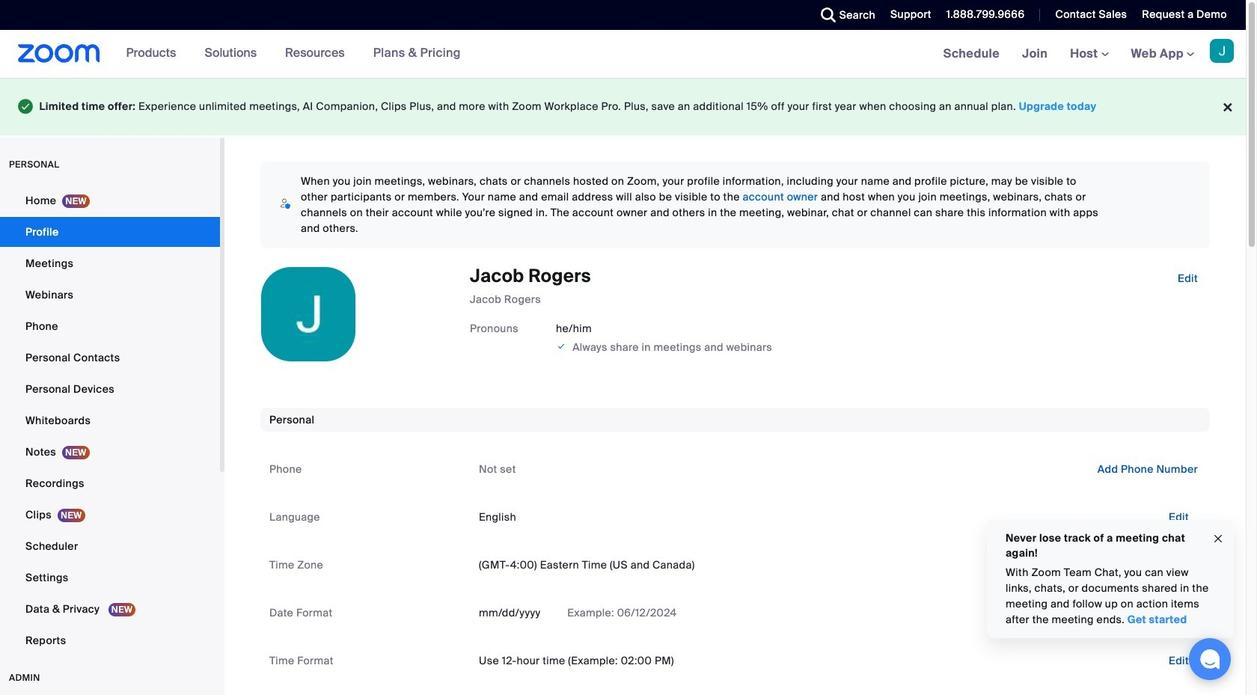 Task type: locate. For each thing, give the bounding box(es) containing it.
banner
[[0, 30, 1246, 79]]

open chat image
[[1200, 649, 1221, 670]]

user photo image
[[261, 267, 356, 361]]

meetings navigation
[[932, 30, 1246, 79]]

footer
[[0, 78, 1246, 135]]

profile picture image
[[1210, 39, 1234, 63]]

checked image
[[556, 339, 567, 354]]

close image
[[1213, 530, 1225, 547]]



Task type: describe. For each thing, give the bounding box(es) containing it.
product information navigation
[[100, 30, 472, 78]]

type image
[[18, 96, 33, 117]]

personal menu menu
[[0, 185, 220, 657]]

zoom logo image
[[18, 44, 100, 63]]

edit user photo image
[[296, 307, 320, 321]]



Task type: vqa. For each thing, say whether or not it's contained in the screenshot.
third right icon from the bottom
no



